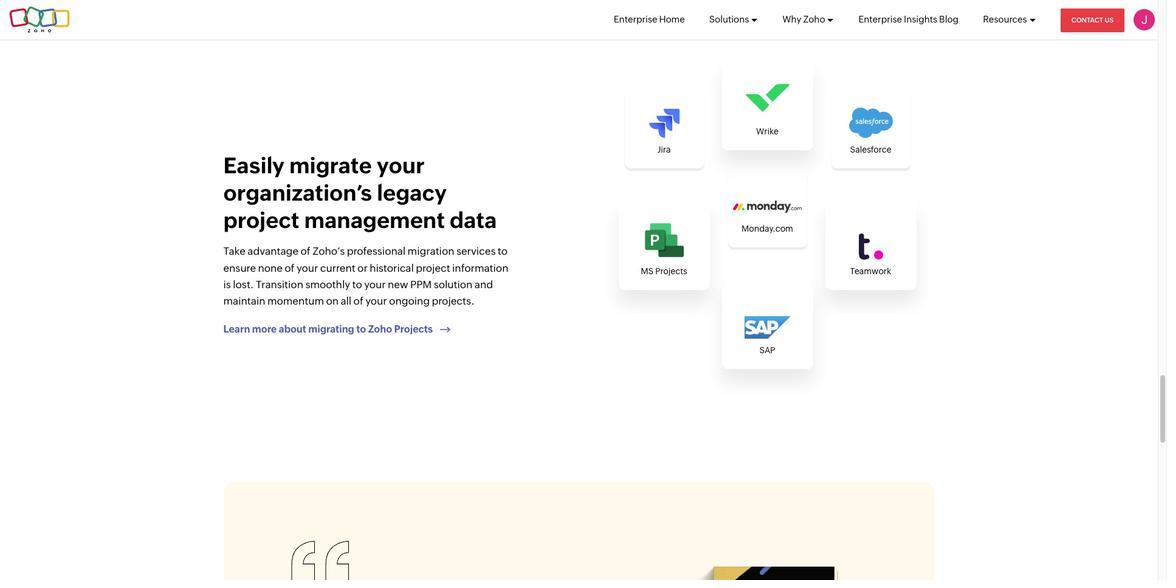Task type: describe. For each thing, give the bounding box(es) containing it.
solution
[[434, 278, 473, 290]]

none
[[258, 262, 283, 274]]

learn
[[223, 324, 250, 335]]

is
[[223, 278, 231, 290]]

about
[[279, 324, 306, 335]]

0 horizontal spatial projects
[[394, 324, 433, 335]]

new
[[388, 278, 408, 290]]

home
[[659, 14, 685, 24]]

monday com image
[[733, 201, 802, 213]]

james peterson image
[[1134, 9, 1155, 30]]

ms projects
[[641, 267, 688, 276]]

your right all
[[366, 295, 387, 307]]

wrike image
[[746, 76, 790, 120]]

salesforce image
[[849, 108, 893, 138]]

wrike
[[756, 127, 779, 136]]

smoothly
[[305, 278, 350, 290]]

sap
[[760, 346, 776, 355]]

resources
[[983, 14, 1027, 24]]

ms projects image
[[645, 221, 684, 260]]

more
[[252, 324, 277, 335]]

ms
[[641, 267, 654, 276]]

why
[[783, 14, 802, 24]]

your up smoothly
[[297, 262, 318, 274]]

advantage
[[248, 245, 299, 257]]

take advantage of zoho's professional migration services to ensure none of your current or historical project information is lost. transition smoothly to your new ppm solution and maintain momentum on all of your ongoing projects.
[[223, 245, 509, 307]]

on
[[326, 295, 339, 307]]

solutions
[[710, 14, 749, 24]]

your down or
[[364, 278, 386, 290]]

0 vertical spatial of
[[301, 245, 311, 257]]

project inside take advantage of zoho's professional migration services to ensure none of your current or historical project information is lost. transition smoothly to your new ppm solution and maintain momentum on all of your ongoing projects.
[[416, 262, 450, 274]]

1 vertical spatial zoho
[[368, 324, 392, 335]]

contact
[[1072, 16, 1104, 24]]

1 vertical spatial to
[[352, 278, 362, 290]]

zoho's
[[313, 245, 345, 257]]

sap image
[[745, 316, 791, 339]]



Task type: vqa. For each thing, say whether or not it's contained in the screenshot.
bottommost experience
no



Task type: locate. For each thing, give the bounding box(es) containing it.
take
[[223, 245, 246, 257]]

data
[[450, 208, 497, 233]]

teamwork image
[[859, 234, 883, 260]]

of up transition
[[285, 262, 295, 274]]

projects
[[656, 267, 688, 276], [394, 324, 433, 335]]

project
[[223, 208, 299, 233], [416, 262, 450, 274]]

learn more about migrating to zoho projects
[[223, 324, 433, 335]]

1 vertical spatial projects
[[394, 324, 433, 335]]

of right all
[[354, 295, 364, 307]]

jira
[[658, 145, 671, 155]]

zoho enterprise logo image
[[9, 6, 70, 33]]

enterprise home
[[614, 14, 685, 24]]

0 horizontal spatial enterprise
[[614, 14, 658, 24]]

zoho down ongoing
[[368, 324, 392, 335]]

to
[[498, 245, 508, 257], [352, 278, 362, 290], [356, 324, 366, 335]]

1 horizontal spatial project
[[416, 262, 450, 274]]

to down or
[[352, 278, 362, 290]]

2 horizontal spatial of
[[354, 295, 364, 307]]

enterprise
[[614, 14, 658, 24], [859, 14, 902, 24]]

transition
[[256, 278, 303, 290]]

projects right ms
[[656, 267, 688, 276]]

enterprise inside enterprise insights blog link
[[859, 14, 902, 24]]

enterprise for enterprise home
[[614, 14, 658, 24]]

contact us link
[[1061, 9, 1125, 32]]

or
[[358, 262, 368, 274]]

1 horizontal spatial zoho
[[804, 14, 825, 24]]

projects down ongoing
[[394, 324, 433, 335]]

services
[[457, 245, 496, 257]]

2 vertical spatial to
[[356, 324, 366, 335]]

why zoho
[[783, 14, 825, 24]]

2 enterprise from the left
[[859, 14, 902, 24]]

0 vertical spatial projects
[[656, 267, 688, 276]]

legacy
[[377, 181, 447, 206]]

projects.
[[432, 295, 475, 307]]

0 horizontal spatial zoho
[[368, 324, 392, 335]]

migrate
[[289, 153, 372, 178]]

lost.
[[233, 278, 254, 290]]

enterprise left home
[[614, 14, 658, 24]]

salesforce
[[850, 145, 892, 155]]

maintain
[[223, 295, 265, 307]]

2 vertical spatial of
[[354, 295, 364, 307]]

project inside easily migrate your organization's legacy project management data
[[223, 208, 299, 233]]

insights
[[904, 14, 938, 24]]

of
[[301, 245, 311, 257], [285, 262, 295, 274], [354, 295, 364, 307]]

easily migrate your organization's legacy project management data
[[223, 153, 497, 233]]

management
[[304, 208, 445, 233]]

ppm
[[410, 278, 432, 290]]

0 horizontal spatial project
[[223, 208, 299, 233]]

organization's
[[223, 181, 372, 206]]

your up legacy
[[377, 153, 425, 178]]

0 vertical spatial zoho
[[804, 14, 825, 24]]

ensure
[[223, 262, 256, 274]]

historical
[[370, 262, 414, 274]]

of left zoho's
[[301, 245, 311, 257]]

ongoing
[[389, 295, 430, 307]]

enterprise insights blog
[[859, 14, 959, 24]]

to right services
[[498, 245, 508, 257]]

zoho right the why at the right top
[[804, 14, 825, 24]]

enterprise insights blog link
[[859, 0, 959, 39]]

us
[[1105, 16, 1114, 24]]

1 enterprise from the left
[[614, 14, 658, 24]]

teamwork
[[850, 267, 892, 276]]

1 vertical spatial project
[[416, 262, 450, 274]]

0 vertical spatial project
[[223, 208, 299, 233]]

professional
[[347, 245, 406, 257]]

enterprise inside enterprise home link
[[614, 14, 658, 24]]

0 vertical spatial to
[[498, 245, 508, 257]]

zoho
[[804, 14, 825, 24], [368, 324, 392, 335]]

your
[[377, 153, 425, 178], [297, 262, 318, 274], [364, 278, 386, 290], [366, 295, 387, 307]]

0 horizontal spatial of
[[285, 262, 295, 274]]

easily
[[223, 153, 285, 178]]

current
[[320, 262, 356, 274]]

enterprise for enterprise insights blog
[[859, 14, 902, 24]]

monday.com
[[742, 224, 794, 234]]

information
[[452, 262, 509, 274]]

1 horizontal spatial projects
[[656, 267, 688, 276]]

1 horizontal spatial of
[[301, 245, 311, 257]]

project up advantage at the top left
[[223, 208, 299, 233]]

your inside easily migrate your organization's legacy project management data
[[377, 153, 425, 178]]

all
[[341, 295, 352, 307]]

to right "migrating"
[[356, 324, 366, 335]]

learn more about migrating to zoho projects link
[[223, 324, 433, 335]]

migration
[[408, 245, 455, 257]]

enterprise home link
[[614, 0, 685, 39]]

and
[[475, 278, 493, 290]]

project down migration
[[416, 262, 450, 274]]

1 vertical spatial of
[[285, 262, 295, 274]]

migrating
[[308, 324, 354, 335]]

momentum
[[267, 295, 324, 307]]

zoho projects image
[[625, 567, 904, 580]]

1 horizontal spatial enterprise
[[859, 14, 902, 24]]

jira image
[[649, 109, 680, 138]]

contact us
[[1072, 16, 1114, 24]]

enterprise left insights
[[859, 14, 902, 24]]

blog
[[940, 14, 959, 24]]



